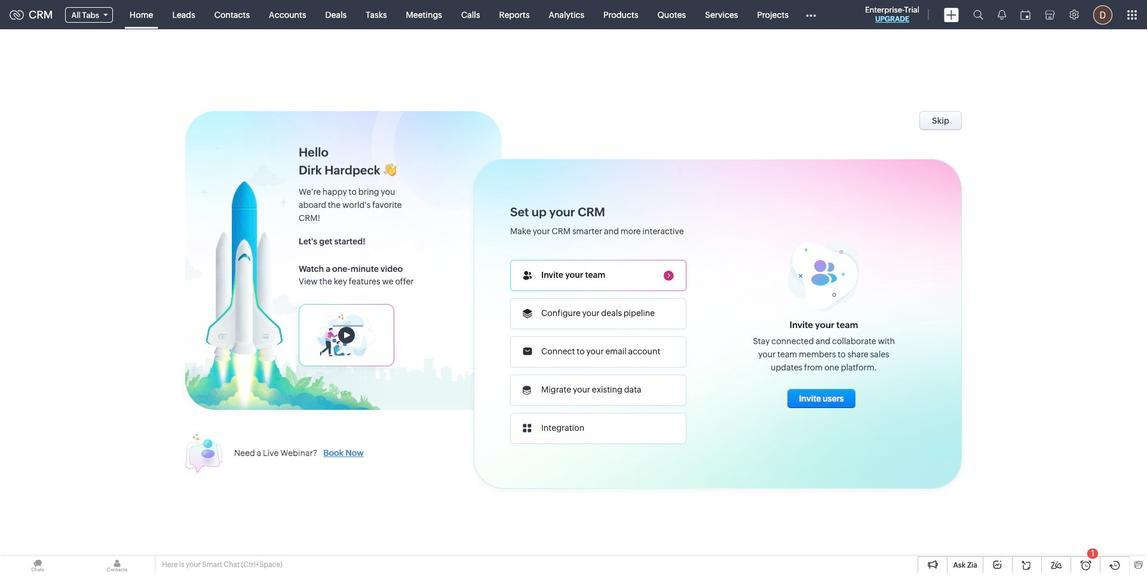 Task type: locate. For each thing, give the bounding box(es) containing it.
None field
[[58, 4, 120, 25]]

chats image
[[0, 557, 75, 573]]

create menu image
[[944, 7, 959, 22]]

search element
[[967, 0, 991, 29]]

search image
[[974, 10, 984, 20]]

profile image
[[1094, 5, 1113, 24]]

profile element
[[1087, 0, 1120, 29]]

create menu element
[[937, 0, 967, 29]]

signals image
[[998, 10, 1007, 20]]



Task type: describe. For each thing, give the bounding box(es) containing it.
Other Modules field
[[799, 5, 824, 24]]

contacts image
[[80, 557, 155, 573]]

signals element
[[991, 0, 1014, 29]]

logo image
[[10, 10, 24, 19]]

calendar image
[[1021, 10, 1031, 19]]



Task type: vqa. For each thing, say whether or not it's contained in the screenshot.
Signals image
yes



